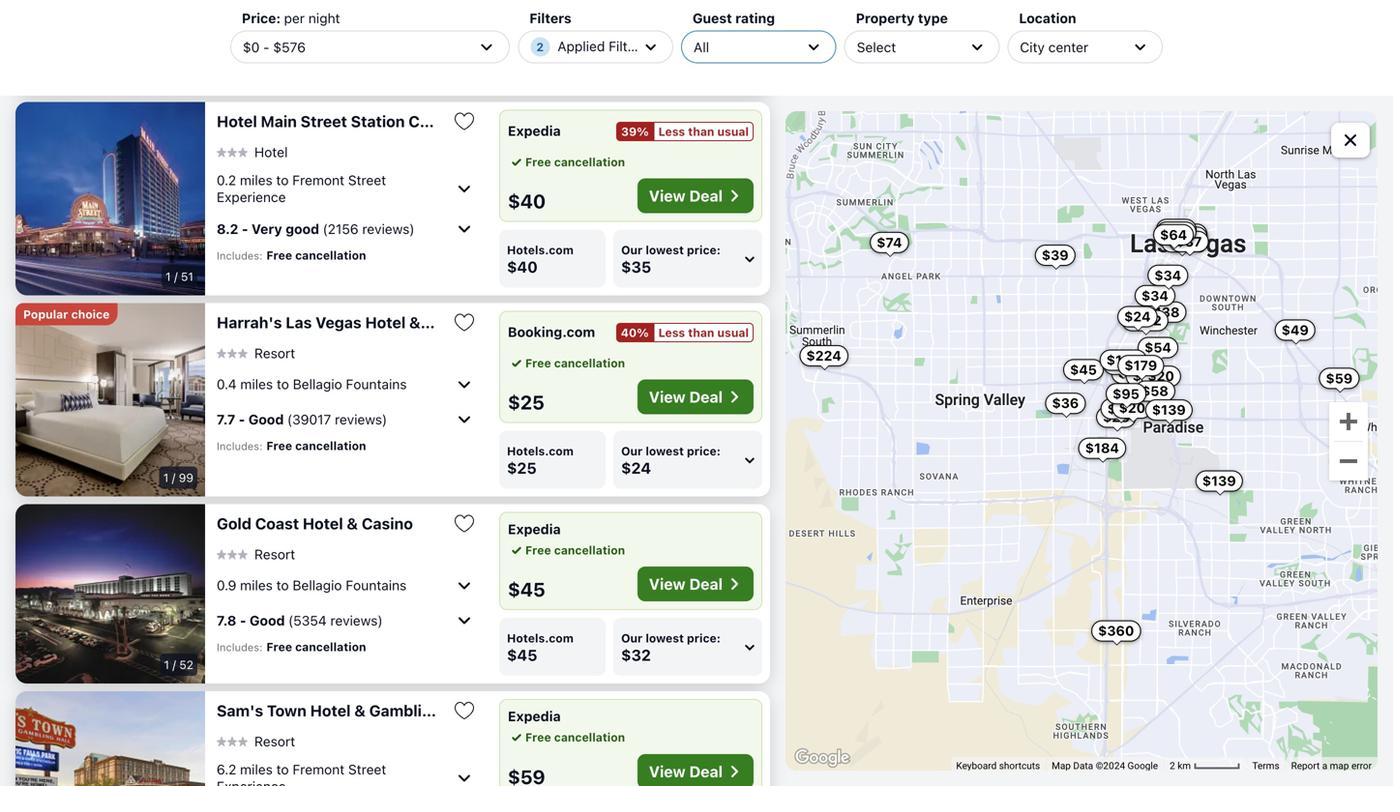 Task type: vqa. For each thing, say whether or not it's contained in the screenshot.


Task type: locate. For each thing, give the bounding box(es) containing it.
3 lowest from the top
[[646, 444, 684, 458]]

3 resort button from the top
[[217, 733, 295, 750]]

1 horizontal spatial filters
[[609, 38, 647, 54]]

usual down our lowest price: $35
[[717, 326, 749, 339]]

hotel inside "button"
[[254, 144, 288, 160]]

$20 for $20 button to the bottom
[[1119, 400, 1146, 416]]

0 vertical spatial fountains
[[346, 376, 407, 392]]

2 lowest from the top
[[646, 243, 684, 257]]

expedia for gold coast hotel & casino
[[508, 521, 561, 537]]

1 vertical spatial $20 button
[[1112, 398, 1152, 419]]

casino for $40
[[409, 112, 460, 130]]

2 includes: free cancellation from the top
[[217, 248, 366, 262]]

0 vertical spatial hotels.com
[[507, 243, 574, 257]]

than right 40%
[[688, 326, 714, 339]]

1 vertical spatial casino
[[424, 313, 476, 332]]

lowest for $45
[[646, 632, 684, 645]]

free cancellation for $25
[[525, 356, 625, 370]]

$34 button
[[1167, 227, 1208, 248], [1148, 265, 1188, 286], [1135, 285, 1175, 307]]

2 includes: from the top
[[217, 249, 263, 262]]

- right '8.2'
[[242, 221, 248, 237]]

$192 button
[[1122, 310, 1169, 332]]

applied
[[558, 38, 605, 54]]

2 than from the top
[[688, 326, 714, 339]]

& right vegas on the top of the page
[[409, 313, 421, 332]]

$20 for topmost $20 button
[[1148, 368, 1174, 384]]

1 resort from the top
[[254, 345, 295, 361]]

$139 button
[[1145, 400, 1193, 421], [1196, 471, 1243, 492]]

2 vertical spatial expedia
[[508, 708, 561, 724]]

1 left 99
[[163, 471, 169, 484]]

view deal for $25
[[649, 388, 723, 406]]

free cancellation button down hotels.com $45
[[508, 729, 625, 746]]

0 vertical spatial 2
[[536, 40, 544, 54]]

2 price: from the top
[[687, 243, 721, 257]]

fountains
[[346, 376, 407, 392], [346, 578, 407, 594]]

includes: down '8.2'
[[217, 249, 263, 262]]

$49
[[1282, 322, 1309, 338]]

2
[[536, 40, 544, 54], [1170, 760, 1175, 772]]

0 vertical spatial 1
[[165, 270, 171, 283]]

fremont down sam's town hotel & gambling hall button
[[293, 762, 345, 778]]

3 hotels.com from the top
[[507, 632, 574, 645]]

1 free cancellation button from the top
[[508, 153, 625, 171]]

view for $40
[[649, 186, 686, 205]]

0 vertical spatial resort
[[254, 345, 295, 361]]

4 price: from the top
[[687, 632, 721, 645]]

center
[[1049, 39, 1089, 55]]

1 vertical spatial bellagio
[[293, 578, 342, 594]]

1 price: from the top
[[687, 42, 721, 55]]

3 our from the top
[[621, 444, 643, 458]]

2 vertical spatial street
[[348, 762, 386, 778]]

deal for $40
[[689, 186, 723, 205]]

than
[[688, 125, 714, 138], [688, 326, 714, 339]]

includes: for $45
[[217, 641, 263, 654]]

1 horizontal spatial $24
[[1124, 309, 1151, 325]]

good left (5354
[[250, 613, 285, 629]]

view deal
[[649, 186, 723, 205], [649, 388, 723, 406], [649, 575, 723, 593], [649, 763, 723, 781]]

miles right "0.9"
[[240, 578, 273, 594]]

1 vertical spatial resort button
[[217, 546, 295, 563]]

2 vertical spatial $34
[[1142, 288, 1169, 304]]

bellagio up (5354
[[293, 578, 342, 594]]

& left "gambling"
[[354, 702, 366, 720]]

$59
[[1326, 370, 1353, 386]]

2 vertical spatial $40
[[507, 258, 538, 276]]

0 vertical spatial $25 button
[[1103, 354, 1143, 375]]

3 view from the top
[[649, 575, 686, 593]]

©2024
[[1096, 760, 1125, 772]]

0 vertical spatial $139
[[1152, 402, 1186, 418]]

less for $40
[[659, 125, 685, 138]]

to inside the 0.2 miles to fremont street experience
[[276, 172, 289, 188]]

1 to from the top
[[276, 172, 289, 188]]

gold coast hotel & casino, (las vegas, usa) image
[[15, 504, 205, 684]]

miles right 0.4 at top left
[[240, 376, 273, 392]]

view deal button
[[637, 178, 754, 213], [637, 380, 754, 414], [637, 567, 754, 602], [637, 755, 754, 787]]

&
[[409, 313, 421, 332], [347, 514, 358, 533], [354, 702, 366, 720]]

our up the $18
[[621, 42, 643, 55]]

0 vertical spatial $45 button
[[1161, 231, 1202, 253]]

(6466
[[242, 9, 281, 25]]

map data ©2024 google
[[1052, 760, 1158, 772]]

google image
[[790, 746, 854, 771]]

hotel
[[217, 112, 257, 130], [254, 144, 288, 160], [365, 313, 406, 332], [303, 514, 343, 533], [310, 702, 351, 720]]

0 vertical spatial filters
[[530, 10, 572, 26]]

1 lowest from the top
[[646, 42, 684, 55]]

$49 button
[[1275, 320, 1316, 341]]

our for $25
[[621, 444, 643, 458]]

lowest
[[646, 42, 684, 55], [646, 243, 684, 257], [646, 444, 684, 458], [646, 632, 684, 645]]

street right main
[[301, 112, 347, 130]]

our for $40
[[621, 243, 643, 257]]

good right 7.7
[[249, 412, 284, 428]]

1 horizontal spatial $139
[[1202, 473, 1236, 489]]

miles
[[240, 172, 273, 188], [240, 376, 273, 392], [240, 578, 273, 594], [240, 762, 273, 778]]

to down hotel "button" on the top
[[276, 172, 289, 188]]

1 vertical spatial $40
[[1163, 221, 1190, 237]]

sam's
[[217, 702, 263, 720]]

price: inside our lowest price: $18
[[687, 42, 721, 55]]

hotels.com for $25
[[507, 444, 574, 458]]

filters up the $18
[[609, 38, 647, 54]]

resort button down harrah's
[[217, 345, 295, 362]]

2 vertical spatial 1
[[164, 658, 169, 672]]

report
[[1291, 760, 1320, 772]]

miles right 6.2
[[240, 762, 273, 778]]

good for $25
[[249, 412, 284, 428]]

miles inside 0.9 miles to bellagio fountains button
[[240, 578, 273, 594]]

1 / 99
[[163, 471, 194, 484]]

2 expedia from the top
[[508, 521, 561, 537]]

$25
[[1110, 356, 1136, 372], [508, 391, 544, 413], [1107, 401, 1134, 417], [507, 459, 537, 477]]

1 vertical spatial $25 button
[[1101, 398, 1141, 420]]

4 includes: from the top
[[217, 641, 263, 654]]

1 left 52
[[164, 658, 169, 672]]

usual
[[717, 125, 749, 138], [717, 326, 749, 339]]

gold
[[217, 514, 252, 533]]

2 vertical spatial casino
[[362, 514, 413, 533]]

location
[[1019, 10, 1076, 26]]

fremont up 8.2 - very good (2156 reviews)
[[292, 172, 344, 188]]

hotel down main
[[254, 144, 288, 160]]

0 vertical spatial casino
[[409, 112, 460, 130]]

casino for $45
[[362, 514, 413, 533]]

fountains for $45
[[346, 578, 407, 594]]

1 vertical spatial than
[[688, 326, 714, 339]]

/ left 52
[[173, 658, 176, 672]]

$20
[[1148, 368, 1174, 384], [1119, 400, 1146, 416]]

3 expedia from the top
[[508, 708, 561, 724]]

4 view deal from the top
[[649, 763, 723, 781]]

2 view from the top
[[649, 388, 686, 406]]

1 vertical spatial &
[[347, 514, 358, 533]]

0 vertical spatial experience
[[217, 189, 286, 205]]

& for casino
[[347, 514, 358, 533]]

experience down 6.2
[[217, 779, 286, 787]]

$36 button
[[1045, 393, 1086, 414]]

1 fountains from the top
[[346, 376, 407, 392]]

4 view from the top
[[649, 763, 686, 781]]

0 horizontal spatial $24
[[621, 459, 651, 477]]

3 includes: free cancellation from the top
[[217, 439, 366, 453]]

resort down "las"
[[254, 345, 295, 361]]

2 km
[[1170, 760, 1193, 772]]

street down sam's town hotel & gambling hall
[[348, 762, 386, 778]]

1 than from the top
[[688, 125, 714, 138]]

lowest inside our lowest price: $32
[[646, 632, 684, 645]]

includes: down 7.8
[[217, 641, 263, 654]]

casino
[[409, 112, 460, 130], [424, 313, 476, 332], [362, 514, 413, 533]]

free cancellation button down hotels.com $25
[[508, 542, 625, 559]]

2 fountains from the top
[[346, 578, 407, 594]]

1 less from the top
[[659, 125, 685, 138]]

2 bellagio from the top
[[293, 578, 342, 594]]

4 deal from the top
[[689, 763, 723, 781]]

fountains down harrah's las vegas hotel & casino button in the left of the page
[[346, 376, 407, 392]]

experience inside the 0.2 miles to fremont street experience
[[217, 189, 286, 205]]

includes: free cancellation for $45
[[217, 640, 366, 654]]

3 view deal from the top
[[649, 575, 723, 593]]

2 free cancellation from the top
[[525, 356, 625, 370]]

2 view deal button from the top
[[637, 380, 754, 414]]

$28
[[1103, 409, 1130, 425]]

street inside 6.2 miles to fremont street experience
[[348, 762, 386, 778]]

fremont inside the 0.2 miles to fremont street experience
[[292, 172, 344, 188]]

reviews)
[[284, 9, 337, 25], [362, 221, 415, 237], [335, 412, 387, 428], [330, 613, 383, 629]]

includes:
[[217, 37, 263, 50], [217, 249, 263, 262], [217, 440, 263, 453], [217, 641, 263, 654]]

price: for $40
[[687, 243, 721, 257]]

2 for 2
[[536, 40, 544, 54]]

4 our from the top
[[621, 632, 643, 645]]

/ for $45
[[173, 658, 176, 672]]

hotel button
[[217, 144, 288, 161]]

popular
[[23, 307, 68, 321]]

2 inside 2 km button
[[1170, 760, 1175, 772]]

hotel up hotel "button" on the top
[[217, 112, 257, 130]]

2 fremont from the top
[[293, 762, 345, 778]]

miles inside 0.4 miles to bellagio fountains button
[[240, 376, 273, 392]]

3 deal from the top
[[689, 575, 723, 593]]

street up "(2156"
[[348, 172, 386, 188]]

2 to from the top
[[277, 376, 289, 392]]

2 left "applied"
[[536, 40, 544, 54]]

includes: down price: on the left top of page
[[217, 37, 263, 50]]

1 vertical spatial fremont
[[293, 762, 345, 778]]

experience for sam's
[[217, 779, 286, 787]]

1 experience from the top
[[217, 189, 286, 205]]

usual down our lowest price: $18
[[717, 125, 749, 138]]

miles down hotel "button" on the top
[[240, 172, 273, 188]]

less right the '39%' in the left of the page
[[659, 125, 685, 138]]

0 vertical spatial booking.com
[[507, 42, 583, 55]]

2 our from the top
[[621, 243, 643, 257]]

1 / 51
[[165, 270, 194, 283]]

0 vertical spatial /
[[174, 270, 178, 283]]

our inside our lowest price: $35
[[621, 243, 643, 257]]

2 vertical spatial hotels.com
[[507, 632, 574, 645]]

1 vertical spatial booking.com
[[508, 324, 595, 340]]

1 view deal from the top
[[649, 186, 723, 205]]

0 horizontal spatial $20
[[1119, 400, 1146, 416]]

$576
[[273, 39, 306, 55]]

free cancellation button down the '39%' in the left of the page
[[508, 153, 625, 171]]

1 vertical spatial filters
[[609, 38, 647, 54]]

experience inside 6.2 miles to fremont street experience
[[217, 779, 286, 787]]

less
[[659, 125, 685, 138], [659, 326, 685, 339]]

1 hotels.com from the top
[[507, 243, 574, 257]]

- for $25
[[239, 412, 245, 428]]

$95
[[1113, 386, 1140, 402]]

$45 button
[[1161, 231, 1202, 253], [1063, 359, 1104, 381]]

includes: free cancellation down 7.7 - good (39017 reviews)
[[217, 439, 366, 453]]

1 vertical spatial experience
[[217, 779, 286, 787]]

fountains down gold coast hotel & casino button
[[346, 578, 407, 594]]

1 vertical spatial $24
[[621, 459, 651, 477]]

3 to from the top
[[276, 578, 289, 594]]

0 vertical spatial street
[[301, 112, 347, 130]]

3 free cancellation from the top
[[525, 544, 625, 557]]

expedia down $22 at the left of the page
[[508, 123, 561, 139]]

0.4 miles to bellagio fountains
[[217, 376, 407, 392]]

miles inside the 0.2 miles to fremont street experience
[[240, 172, 273, 188]]

view deal for $45
[[649, 575, 723, 593]]

price:
[[242, 10, 281, 26]]

1 usual from the top
[[717, 125, 749, 138]]

view
[[649, 186, 686, 205], [649, 388, 686, 406], [649, 575, 686, 593], [649, 763, 686, 781]]

4 view deal button from the top
[[637, 755, 754, 787]]

terms
[[1252, 760, 1280, 772]]

& up 0.9 miles to bellagio fountains button
[[347, 514, 358, 533]]

$32
[[621, 646, 651, 664]]

sam's town hotel & gambling hall button
[[217, 701, 474, 721]]

$145
[[1167, 226, 1201, 242]]

2 hotels.com from the top
[[507, 444, 574, 458]]

lowest for $40
[[646, 243, 684, 257]]

night
[[308, 10, 340, 26]]

(39017
[[287, 412, 331, 428]]

0 vertical spatial less
[[659, 125, 685, 138]]

resort button down "coast"
[[217, 546, 295, 563]]

all
[[694, 39, 709, 55]]

to right 6.2
[[276, 762, 289, 778]]

deal
[[689, 186, 723, 205], [689, 388, 723, 406], [689, 575, 723, 593], [689, 763, 723, 781]]

resort for town
[[254, 734, 295, 750]]

1 horizontal spatial 2
[[1170, 760, 1175, 772]]

our inside our lowest price: $32
[[621, 632, 643, 645]]

booking.com up $22 at the left of the page
[[507, 42, 583, 55]]

0 horizontal spatial $45 button
[[1063, 359, 1104, 381]]

1 vertical spatial good
[[250, 613, 285, 629]]

includes: down 7.7
[[217, 440, 263, 453]]

price: inside our lowest price: $24
[[687, 444, 721, 458]]

1 our from the top
[[621, 42, 643, 55]]

$25 inside hotels.com $25
[[507, 459, 537, 477]]

2 less from the top
[[659, 326, 685, 339]]

experience down 0.2
[[217, 189, 286, 205]]

experience for hotel
[[217, 189, 286, 205]]

resort down town at left
[[254, 734, 295, 750]]

includes: free cancellation down price: per night
[[217, 37, 366, 50]]

resort
[[254, 345, 295, 361], [254, 547, 295, 563], [254, 734, 295, 750]]

street
[[301, 112, 347, 130], [348, 172, 386, 188], [348, 762, 386, 778]]

1 vertical spatial hotels.com
[[507, 444, 574, 458]]

hotels.com $45
[[507, 632, 574, 664]]

1 vertical spatial fountains
[[346, 578, 407, 594]]

expedia down hotels.com $25
[[508, 521, 561, 537]]

0 vertical spatial $24
[[1124, 309, 1151, 325]]

$45 inside button
[[1168, 234, 1195, 250]]

2 resort button from the top
[[217, 546, 295, 563]]

$45
[[1168, 234, 1195, 250], [1070, 362, 1097, 378], [508, 578, 545, 601], [507, 646, 537, 664]]

$18
[[621, 56, 649, 75]]

1 horizontal spatial $139 button
[[1196, 471, 1243, 492]]

1 vertical spatial $139
[[1202, 473, 1236, 489]]

booking.com for booking.com $22
[[507, 42, 583, 55]]

0 vertical spatial $20
[[1148, 368, 1174, 384]]

free cancellation
[[525, 155, 625, 169], [525, 356, 625, 370], [525, 544, 625, 557], [525, 731, 625, 744]]

lowest inside our lowest price: $24
[[646, 444, 684, 458]]

0 horizontal spatial 2
[[536, 40, 544, 54]]

expedia down hotels.com $45
[[508, 708, 561, 724]]

street inside the 0.2 miles to fremont street experience
[[348, 172, 386, 188]]

fremont inside 6.2 miles to fremont street experience
[[293, 762, 345, 778]]

harrah's las vegas hotel & casino, (las vegas, usa) image
[[15, 303, 205, 497]]

2 vertical spatial &
[[354, 702, 366, 720]]

to for $25
[[277, 376, 289, 392]]

hotels.com $40
[[507, 243, 574, 276]]

0 horizontal spatial filters
[[530, 10, 572, 26]]

1 vertical spatial usual
[[717, 326, 749, 339]]

4 lowest from the top
[[646, 632, 684, 645]]

1 free cancellation from the top
[[525, 155, 625, 169]]

keyboard shortcuts
[[956, 760, 1040, 772]]

4 free cancellation from the top
[[525, 731, 625, 744]]

$24
[[1124, 309, 1151, 325], [621, 459, 651, 477]]

price: inside our lowest price: $35
[[687, 243, 721, 257]]

2 vertical spatial resort
[[254, 734, 295, 750]]

free cancellation button down 40%
[[508, 354, 625, 372]]

than right the '39%' in the left of the page
[[688, 125, 714, 138]]

hotel right town at left
[[310, 702, 351, 720]]

/ left 51
[[174, 270, 178, 283]]

3 resort from the top
[[254, 734, 295, 750]]

price:
[[687, 42, 721, 55], [687, 243, 721, 257], [687, 444, 721, 458], [687, 632, 721, 645]]

2 left km
[[1170, 760, 1175, 772]]

fountains for $25
[[346, 376, 407, 392]]

0 vertical spatial good
[[249, 412, 284, 428]]

2 experience from the top
[[217, 779, 286, 787]]

bellagio for $45
[[293, 578, 342, 594]]

to up 7.8 - good (5354 reviews) on the bottom of page
[[276, 578, 289, 594]]

2 usual from the top
[[717, 326, 749, 339]]

miles for $45
[[240, 578, 273, 594]]

$179 $139
[[1125, 358, 1186, 418]]

to up 7.7 - good (39017 reviews)
[[277, 376, 289, 392]]

0 vertical spatial $139 button
[[1145, 400, 1193, 421]]

0 vertical spatial than
[[688, 125, 714, 138]]

4 to from the top
[[276, 762, 289, 778]]

free cancellation down hotels.com $45
[[525, 731, 625, 744]]

street for &
[[348, 762, 386, 778]]

our inside our lowest price: $24
[[621, 444, 643, 458]]

0 vertical spatial bellagio
[[293, 376, 342, 392]]

booking.com down 'hotels.com $40'
[[508, 324, 595, 340]]

1 deal from the top
[[689, 186, 723, 205]]

than for $25
[[688, 326, 714, 339]]

3 free cancellation button from the top
[[508, 542, 625, 559]]

1 for $25
[[163, 471, 169, 484]]

includes: free cancellation down good
[[217, 248, 366, 262]]

our
[[621, 42, 643, 55], [621, 243, 643, 257], [621, 444, 643, 458], [621, 632, 643, 645]]

1 view deal button from the top
[[637, 178, 754, 213]]

resort button down sam's
[[217, 733, 295, 750]]

$25 button
[[1103, 354, 1143, 375], [1101, 398, 1141, 420]]

our lowest price: $32
[[621, 632, 721, 664]]

2 vertical spatial resort button
[[217, 733, 295, 750]]

our right hotels.com $25
[[621, 444, 643, 458]]

- right 7.7
[[239, 412, 245, 428]]

1 horizontal spatial $20
[[1148, 368, 1174, 384]]

1 vertical spatial /
[[172, 471, 175, 484]]

1 view from the top
[[649, 186, 686, 205]]

fremont for street
[[292, 172, 344, 188]]

casino inside 'button'
[[409, 112, 460, 130]]

0 horizontal spatial $139
[[1152, 402, 1186, 418]]

2 resort from the top
[[254, 547, 295, 563]]

- right 7.8
[[240, 613, 246, 629]]

free cancellation down the '39%' in the left of the page
[[525, 155, 625, 169]]

1 bellagio from the top
[[293, 376, 342, 392]]

free cancellation down hotels.com $25
[[525, 544, 625, 557]]

booking.com
[[507, 42, 583, 55], [508, 324, 595, 340]]

0 vertical spatial fremont
[[292, 172, 344, 188]]

1 fremont from the top
[[292, 172, 344, 188]]

$24 inside button
[[1124, 309, 1151, 325]]

miles inside 6.2 miles to fremont street experience
[[240, 762, 273, 778]]

data
[[1073, 760, 1093, 772]]

$64 button
[[1153, 224, 1194, 246]]

our up $32
[[621, 632, 643, 645]]

1 includes: from the top
[[217, 37, 263, 50]]

2 view deal from the top
[[649, 388, 723, 406]]

- right $0
[[263, 39, 270, 55]]

our up $35
[[621, 243, 643, 257]]

silver sevens hotel & casino, (las vegas, usa) image
[[15, 0, 205, 94]]

1 vertical spatial expedia
[[508, 521, 561, 537]]

includes: free cancellation down 7.8 - good (5354 reviews) on the bottom of page
[[217, 640, 366, 654]]

bellagio up the "(39017"
[[293, 376, 342, 392]]

free cancellation button
[[508, 153, 625, 171], [508, 354, 625, 372], [508, 542, 625, 559], [508, 729, 625, 746]]

includes: for $25
[[217, 440, 263, 453]]

good
[[249, 412, 284, 428], [250, 613, 285, 629]]

$100 button
[[1100, 350, 1147, 371]]

/ left 99
[[172, 471, 175, 484]]

less right 40%
[[659, 326, 685, 339]]

4 includes: free cancellation from the top
[[217, 640, 366, 654]]

resort down "coast"
[[254, 547, 295, 563]]

1 vertical spatial street
[[348, 172, 386, 188]]

$74 button
[[870, 232, 909, 253]]

1 vertical spatial 2
[[1170, 760, 1175, 772]]

to inside 6.2 miles to fremont street experience
[[276, 762, 289, 778]]

0.9 miles to bellagio fountains
[[217, 578, 407, 594]]

vegas
[[316, 313, 362, 332]]

free cancellation button for $40
[[508, 153, 625, 171]]

resort button
[[217, 345, 295, 362], [217, 546, 295, 563], [217, 733, 295, 750]]

7.8
[[217, 613, 237, 629]]

3 includes: from the top
[[217, 440, 263, 453]]

1 vertical spatial less
[[659, 326, 685, 339]]

miles for $40
[[240, 172, 273, 188]]

popular choice
[[23, 307, 110, 321]]

1 horizontal spatial $45 button
[[1161, 231, 1202, 253]]

hotel right "coast"
[[303, 514, 343, 533]]

2 for 2 km
[[1170, 760, 1175, 772]]

lowest inside our lowest price: $35
[[646, 243, 684, 257]]

$139 inside $179 $139
[[1152, 402, 1186, 418]]

2 free cancellation button from the top
[[508, 354, 625, 372]]

0 vertical spatial &
[[409, 313, 421, 332]]

2 vertical spatial /
[[173, 658, 176, 672]]

sam's town hotel & gambling hall, (las vegas, usa) image
[[15, 692, 205, 787]]

1 vertical spatial resort
[[254, 547, 295, 563]]

$37
[[1176, 234, 1202, 249]]

free cancellation down 40%
[[525, 356, 625, 370]]

price: inside our lowest price: $32
[[687, 632, 721, 645]]

1 vertical spatial $20
[[1119, 400, 1146, 416]]

0 vertical spatial usual
[[717, 125, 749, 138]]

0 vertical spatial expedia
[[508, 123, 561, 139]]

booking.com for booking.com
[[508, 324, 595, 340]]

report a map error
[[1291, 760, 1372, 772]]

3 price: from the top
[[687, 444, 721, 458]]

3 view deal button from the top
[[637, 567, 754, 602]]

0 vertical spatial resort button
[[217, 345, 295, 362]]

filters up booking.com $22
[[530, 10, 572, 26]]

1 left 51
[[165, 270, 171, 283]]

booking.com $22
[[507, 42, 583, 75]]

2 deal from the top
[[689, 388, 723, 406]]

usual for $40
[[717, 125, 749, 138]]

1 vertical spatial 1
[[163, 471, 169, 484]]



Task type: describe. For each thing, give the bounding box(es) containing it.
0 vertical spatial $20 button
[[1141, 366, 1181, 387]]

1 vertical spatial $45 button
[[1063, 359, 1104, 381]]

$179 button
[[1118, 355, 1164, 377]]

0.2
[[217, 172, 236, 188]]

harrah's
[[217, 313, 282, 332]]

4 free cancellation button from the top
[[508, 729, 625, 746]]

guest rating
[[693, 10, 775, 26]]

rating
[[736, 10, 775, 26]]

/ for $25
[[172, 471, 175, 484]]

view for $25
[[649, 388, 686, 406]]

our inside our lowest price: $18
[[621, 42, 643, 55]]

$22
[[507, 56, 536, 75]]

free cancellation button for $45
[[508, 542, 625, 559]]

google
[[1128, 760, 1158, 772]]

our lowest price: $24
[[621, 444, 721, 477]]

town
[[267, 702, 307, 720]]

our for $45
[[621, 632, 643, 645]]

hotel main street station casino brewery, (las vegas, usa) image
[[15, 102, 205, 295]]

good
[[286, 221, 319, 237]]

7.7
[[217, 412, 235, 428]]

hotels.com $25
[[507, 444, 574, 477]]

$28 button
[[1096, 407, 1137, 428]]

$53 button
[[1126, 366, 1166, 387]]

lowest inside our lowest price: $18
[[646, 42, 684, 55]]

$138 button
[[1139, 302, 1187, 323]]

$54 button
[[1138, 337, 1178, 359]]

usual for $25
[[717, 326, 749, 339]]

39%
[[621, 125, 649, 138]]

gold coast hotel & casino
[[217, 514, 413, 533]]

free cancellation for $45
[[525, 544, 625, 557]]

street for station
[[348, 172, 386, 188]]

(2156
[[323, 221, 359, 237]]

40%
[[621, 326, 649, 339]]

hotel main street station casino brewery button
[[217, 112, 526, 131]]

$40 inside 'hotels.com $40'
[[507, 258, 538, 276]]

$37 button
[[1169, 231, 1209, 252]]

deal for $45
[[689, 575, 723, 593]]

$40 button
[[1156, 219, 1197, 240]]

includes: for $40
[[217, 249, 263, 262]]

(6466 reviews)
[[242, 9, 337, 25]]

resort button for sam's
[[217, 733, 295, 750]]

our lowest price: $18
[[621, 42, 721, 75]]

main
[[261, 112, 297, 130]]

type
[[918, 10, 948, 26]]

applied filters
[[558, 38, 647, 54]]

map
[[1330, 760, 1349, 772]]

view for $45
[[649, 575, 686, 593]]

$145 button
[[1160, 224, 1208, 245]]

than for $40
[[688, 125, 714, 138]]

view deal button for $45
[[637, 567, 754, 602]]

(6466 reviews) button
[[217, 1, 476, 32]]

$25 $192
[[1107, 313, 1162, 417]]

reviews) inside button
[[284, 9, 337, 25]]

price: for $25
[[687, 444, 721, 458]]

lowest for $25
[[646, 444, 684, 458]]

hotel inside 'button'
[[217, 112, 257, 130]]

/ for $40
[[174, 270, 178, 283]]

includes: free cancellation for $40
[[217, 248, 366, 262]]

1 vertical spatial $139 button
[[1196, 471, 1243, 492]]

property type
[[856, 10, 948, 26]]

hotel right vegas on the top of the page
[[365, 313, 406, 332]]

hotels.com for $45
[[507, 632, 574, 645]]

$58
[[1142, 383, 1169, 399]]

$74
[[877, 234, 902, 250]]

1 / 52
[[164, 658, 194, 672]]

miles for $25
[[240, 376, 273, 392]]

8.2
[[217, 221, 238, 237]]

51
[[181, 270, 194, 283]]

gold coast hotel & casino button
[[217, 514, 437, 533]]

less for $25
[[659, 326, 685, 339]]

8.2 - very good (2156 reviews)
[[217, 221, 415, 237]]

& for gambling
[[354, 702, 366, 720]]

street inside 'button'
[[301, 112, 347, 130]]

las
[[286, 313, 312, 332]]

2 km button
[[1164, 758, 1247, 773]]

1 resort button from the top
[[217, 345, 295, 362]]

map
[[1052, 760, 1071, 772]]

free cancellation button for $25
[[508, 354, 625, 372]]

99
[[179, 471, 194, 484]]

7.8 - good (5354 reviews)
[[217, 613, 383, 629]]

6.2 miles to fremont street experience button
[[217, 757, 476, 787]]

0.2 miles to fremont street experience
[[217, 172, 386, 205]]

0.4
[[217, 376, 237, 392]]

$100
[[1107, 352, 1141, 368]]

1 vertical spatial $34
[[1155, 267, 1182, 283]]

resort for coast
[[254, 547, 295, 563]]

price: for $45
[[687, 632, 721, 645]]

6.2 miles to fremont street experience
[[217, 762, 386, 787]]

52
[[179, 658, 194, 672]]

resort button for gold
[[217, 546, 295, 563]]

$224 button
[[800, 345, 848, 367]]

$45 $59
[[1070, 362, 1353, 386]]

0 horizontal spatial $139 button
[[1145, 400, 1193, 421]]

$179
[[1125, 358, 1157, 374]]

$45 inside the $45 $59
[[1070, 362, 1097, 378]]

km
[[1178, 760, 1191, 772]]

$360 button
[[1091, 621, 1141, 642]]

gambling
[[369, 702, 441, 720]]

1 includes: free cancellation from the top
[[217, 37, 366, 50]]

$36
[[1052, 395, 1079, 411]]

$184 button
[[1078, 438, 1126, 459]]

$138
[[1146, 304, 1180, 320]]

$25 inside $25 $192
[[1107, 401, 1134, 417]]

$0 - $576
[[243, 39, 306, 55]]

bellagio for $25
[[293, 376, 342, 392]]

hotels.com for $40
[[507, 243, 574, 257]]

$24 inside our lowest price: $24
[[621, 459, 651, 477]]

0 vertical spatial $40
[[508, 189, 546, 212]]

popular choice button
[[15, 303, 117, 325]]

$289 button
[[1111, 363, 1161, 384]]

$40 inside button
[[1163, 221, 1190, 237]]

- for $40
[[242, 221, 248, 237]]

view deal button for $25
[[637, 380, 754, 414]]

station
[[351, 112, 405, 130]]

report a map error link
[[1291, 760, 1372, 772]]

good for $45
[[250, 613, 285, 629]]

(5354
[[288, 613, 327, 629]]

- for $45
[[240, 613, 246, 629]]

$53
[[1133, 368, 1159, 384]]

map region
[[786, 111, 1378, 771]]

0 vertical spatial $34
[[1174, 229, 1201, 245]]

$45 inside hotels.com $45
[[507, 646, 537, 664]]

very
[[252, 221, 282, 237]]

1 expedia from the top
[[508, 123, 561, 139]]

keyboard shortcuts button
[[956, 759, 1040, 773]]

free cancellation for $40
[[525, 155, 625, 169]]

price: per night
[[242, 10, 340, 26]]

1 for $45
[[164, 658, 169, 672]]

$64
[[1160, 227, 1187, 243]]

harrah's las vegas hotel & casino button
[[217, 313, 476, 332]]

choice
[[71, 307, 110, 321]]

brewery
[[464, 112, 526, 130]]

to for $45
[[276, 578, 289, 594]]

40% less than usual
[[621, 326, 749, 339]]

view deal button for $40
[[637, 178, 754, 213]]

view deal for $40
[[649, 186, 723, 205]]

includes: free cancellation for $25
[[217, 439, 366, 453]]

expedia for sam's town hotel & gambling hall
[[508, 708, 561, 724]]

a
[[1322, 760, 1328, 772]]

$59 button
[[1319, 368, 1360, 389]]

to for $40
[[276, 172, 289, 188]]

$35
[[621, 258, 651, 276]]

deal for $25
[[689, 388, 723, 406]]

1 for $40
[[165, 270, 171, 283]]

$25 inside button
[[1110, 356, 1136, 372]]

fremont for hotel
[[293, 762, 345, 778]]



